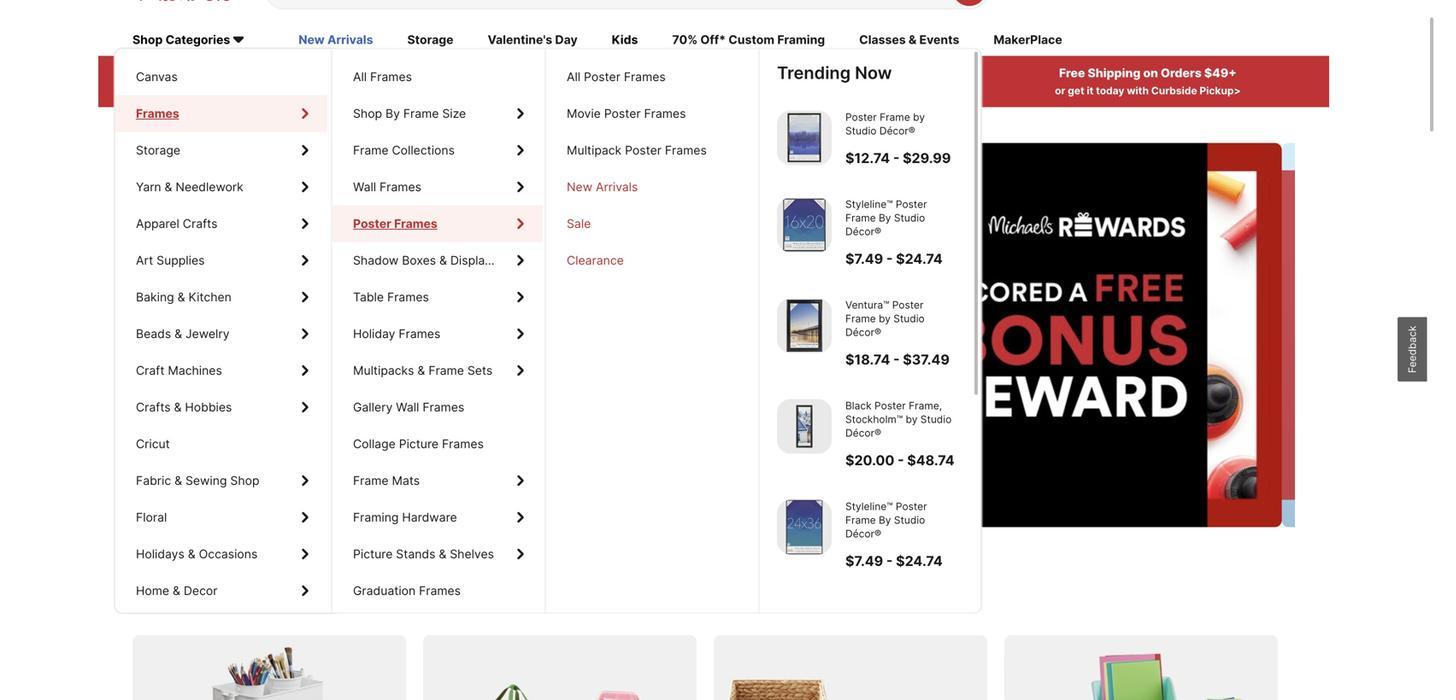 Task type: describe. For each thing, give the bounding box(es) containing it.
frame down $12.74
[[845, 212, 876, 224]]

sewing for 70% off* custom framing
[[185, 474, 227, 489]]

creative
[[216, 587, 298, 613]]

- for first item undefined image from the bottom of the page
[[886, 553, 893, 570]]

classes
[[859, 33, 906, 47]]

& inside earn 9% in rewards when you use your michaels™ credit card.³ details & apply>
[[833, 85, 839, 97]]

beads for storage
[[136, 327, 171, 342]]

craft machines link for kids
[[115, 353, 327, 389]]

when
[[577, 85, 605, 97]]

craft for storage
[[136, 364, 164, 378]]

year's
[[261, 258, 376, 310]]

cricut link for shop categories
[[115, 426, 327, 463]]

now
[[855, 62, 892, 83]]

home & decor link for shop categories
[[115, 573, 327, 610]]

décor® for second item undefined image from the top
[[845, 226, 881, 238]]

craft machines for 70% off* custom framing
[[136, 364, 222, 378]]

frames inside wall frames link
[[380, 180, 421, 194]]

black poster frame, stockholm™ by studio décor®
[[845, 400, 952, 440]]

gift
[[387, 258, 455, 310]]

mats
[[392, 474, 420, 489]]

frame up wall frames
[[353, 143, 389, 158]]

1 item undefined image from the top
[[777, 111, 832, 165]]

wall inside wall frames link
[[353, 180, 376, 194]]

canvas link for kids
[[115, 59, 327, 95]]

studio down $20.00 - $48.74
[[894, 515, 925, 527]]

décor® inside the poster frame by studio décor®
[[879, 125, 915, 137]]

holiday frames link
[[333, 316, 543, 353]]

occasions for classes & events
[[199, 548, 258, 562]]

canvas link for shop categories
[[115, 59, 327, 95]]

collage
[[353, 437, 396, 452]]

pickup>
[[1200, 85, 1241, 97]]

valentine's day
[[488, 33, 578, 47]]

70% off* custom framing link
[[672, 31, 825, 50]]

cases
[[495, 253, 530, 268]]

2 item undefined image from the top
[[777, 198, 832, 253]]

collage picture frames
[[353, 437, 484, 452]]

sewing for kids
[[185, 474, 227, 489]]

kids
[[612, 33, 638, 47]]

it's
[[519, 322, 546, 349]]

three water hyacinth baskets in white, brown and tan image
[[714, 636, 987, 701]]

crafts & hobbies for storage
[[136, 401, 232, 415]]

floral for new arrivals
[[136, 511, 167, 525]]

fabric & sewing shop for shop categories
[[136, 474, 259, 489]]

frames inside all poster frames link
[[624, 70, 666, 84]]

gallery wall frames link
[[333, 389, 543, 426]]

kitchen for classes & events
[[188, 290, 232, 305]]

fabric for shop categories
[[136, 474, 171, 489]]

with inside free shipping on orders $49+ or get it today with curbside pickup>
[[1127, 85, 1149, 97]]

art supplies for storage
[[136, 253, 205, 268]]

all poster frames
[[567, 70, 666, 84]]

shop categories link
[[132, 31, 264, 50]]

frames inside graduation frames link
[[419, 584, 461, 599]]

beads for 70% off* custom framing
[[136, 327, 171, 342]]

wall frames link
[[333, 169, 543, 206]]

clearance link
[[546, 242, 757, 279]]

20%
[[187, 66, 213, 81]]

multipacks & frame sets
[[353, 364, 493, 378]]

in
[[720, 66, 731, 81]]

collections
[[392, 143, 455, 158]]

$37.49
[[903, 352, 950, 368]]

machines for shop categories
[[168, 364, 222, 378]]

storage for shop categories
[[136, 143, 180, 158]]

shop for kids
[[230, 474, 259, 489]]

craft for new arrivals
[[136, 364, 164, 378]]

off
[[216, 66, 235, 81]]

home & decor for storage
[[136, 584, 218, 599]]

frame collections
[[353, 143, 455, 158]]

all frames
[[353, 70, 412, 84]]

frame down $20.00
[[845, 515, 876, 527]]

new arrivals for left new arrivals link
[[299, 33, 373, 47]]

beads & jewelry for storage
[[136, 327, 230, 342]]

holiday
[[353, 327, 395, 342]]

yarn for new arrivals
[[136, 180, 161, 194]]

poster up shadow
[[353, 217, 391, 231]]

apparel crafts for classes & events
[[136, 217, 217, 231]]

cricut for kids
[[136, 437, 170, 452]]

holidays & occasions for kids
[[136, 548, 258, 562]]

60%
[[1400, 322, 1436, 349]]

white rolling cart with art supplies image
[[132, 636, 406, 701]]

holidays for new arrivals
[[136, 548, 184, 562]]

multipack poster frames
[[567, 143, 707, 158]]

or
[[1055, 85, 1065, 97]]

$12.74 - $29.99
[[845, 150, 951, 167]]

holidays for valentine's day
[[136, 548, 184, 562]]

multipacks
[[353, 364, 414, 378]]

graduation frames link
[[333, 573, 543, 610]]

frame mats link
[[333, 463, 543, 500]]

apply>
[[361, 85, 396, 97]]

a
[[122, 258, 152, 310]]

floral link for new arrivals
[[115, 500, 327, 536]]

you for when
[[607, 85, 625, 97]]

custom
[[729, 33, 775, 47]]

ventura™
[[845, 299, 889, 312]]

cricut for storage
[[136, 437, 170, 452]]

details
[[795, 85, 830, 97]]

apparel crafts for valentine's day
[[136, 217, 217, 231]]

3 item undefined image from the top
[[777, 299, 832, 353]]

for for storage
[[384, 587, 413, 613]]

baking & kitchen link for classes & events
[[115, 279, 327, 316]]

beads & jewelry for shop categories
[[136, 327, 230, 342]]

shop for new arrivals
[[230, 474, 259, 489]]

70% off* custom framing
[[672, 33, 825, 47]]

art supplies for kids
[[136, 253, 205, 268]]

apparel crafts link for classes & events
[[115, 206, 327, 242]]

home & decor for 70% off* custom framing
[[136, 584, 218, 599]]

frame,
[[909, 400, 942, 412]]

poster inside the poster frame by studio décor®
[[845, 111, 877, 124]]

yarn for classes & events
[[136, 180, 161, 194]]

score
[[1285, 322, 1340, 349]]

craft for valentine's day
[[136, 364, 164, 378]]

storage link for valentine's day
[[115, 132, 327, 169]]

orders
[[1161, 66, 1202, 81]]

4 item undefined image from the top
[[777, 400, 832, 454]]

space.
[[479, 587, 546, 613]]

events
[[919, 33, 959, 47]]

classes & events link
[[859, 31, 959, 50]]

studio inside the poster frame by studio décor®
[[845, 125, 877, 137]]

your
[[648, 85, 671, 97]]

fabric & sewing shop for 70% off* custom framing
[[136, 474, 259, 489]]

frame left 'sets'
[[429, 364, 464, 378]]

code
[[215, 85, 240, 97]]

$20.00
[[845, 453, 894, 469]]

free.
[[551, 322, 606, 349]]

styleline™ for second item undefined image from the top
[[845, 198, 893, 211]]

arrivals for left new arrivals link
[[327, 33, 373, 47]]

craft machines for classes & events
[[136, 364, 222, 378]]

jewelry for kids
[[185, 327, 230, 342]]

frame collections link
[[333, 132, 543, 169]]

ventura™ poster frame by studio décor®
[[845, 299, 925, 339]]

studio inside ventura™ poster frame by studio décor®
[[894, 313, 925, 325]]

fabric & sewing shop for kids
[[136, 474, 259, 489]]

of
[[294, 322, 314, 349]]

it
[[1087, 85, 1094, 97]]

machines for new arrivals
[[168, 364, 222, 378]]

yarn & needlework for shop categories
[[136, 180, 243, 194]]

movie poster frames link
[[546, 95, 757, 132]]

poster down movie poster frames link at top
[[625, 143, 662, 158]]

0 horizontal spatial new arrivals link
[[299, 31, 373, 50]]

by for second item undefined image from the top
[[879, 212, 891, 224]]

supplies for storage
[[157, 253, 205, 268]]

frame left size
[[403, 106, 439, 121]]

frames link for storage
[[115, 95, 327, 132]]

needlework for kids
[[176, 180, 243, 194]]

poster inside ventura™ poster frame by studio décor®
[[892, 299, 924, 312]]

apparel for shop categories
[[136, 217, 179, 231]]

supplies for valentine's day
[[157, 253, 205, 268]]

fabric & sewing shop link for 70% off* custom framing
[[115, 463, 327, 500]]

frames inside holiday frames 'link'
[[399, 327, 440, 342]]

hobbies for classes & events
[[185, 401, 232, 415]]

poster up when on the left of the page
[[584, 70, 621, 84]]

picture stands & shelves link
[[333, 536, 543, 573]]

$24.74 for second item undefined image from the top
[[896, 251, 943, 268]]

multipack
[[567, 143, 622, 158]]

home & decor link for storage
[[115, 573, 327, 610]]

purchases
[[337, 66, 400, 81]]

poster down $12.74 - $29.99
[[896, 198, 927, 211]]

canvas link for 70% off* custom framing
[[115, 59, 327, 95]]

apparel crafts for storage
[[136, 217, 217, 231]]

floral link for storage
[[115, 500, 327, 536]]

framing hardware
[[353, 511, 457, 525]]

- for 3rd item undefined image from the bottom of the page
[[893, 352, 900, 368]]

floral link for classes & events
[[115, 500, 327, 536]]

frames inside all frames link
[[370, 70, 412, 84]]

by inside black poster frame, stockholm™ by studio décor®
[[906, 414, 918, 426]]

get
[[1068, 85, 1084, 97]]

the
[[319, 322, 350, 349]]

decor for valentine's day
[[184, 584, 218, 599]]

poster frames
[[353, 217, 437, 231]]

9%
[[699, 66, 718, 81]]

trending now
[[777, 62, 892, 83]]

canvas for 70% off* custom framing
[[136, 70, 178, 84]]

1 vertical spatial framing
[[353, 511, 399, 525]]

apparel for storage
[[136, 217, 179, 231]]

size
[[442, 106, 466, 121]]

$49+
[[1204, 66, 1237, 81]]

and
[[477, 322, 514, 349]]

storage link for shop categories
[[115, 132, 327, 169]]

1 vertical spatial on
[[186, 587, 211, 613]]

shelves
[[450, 548, 494, 562]]

craft machines link for valentine's day
[[115, 353, 327, 389]]

all for all frames
[[353, 70, 367, 84]]

fabric & sewing shop link for valentine's day
[[115, 463, 327, 500]]

to
[[1376, 322, 1395, 349]]

frame inside the poster frame by studio décor®
[[880, 111, 910, 124]]

apparel crafts for kids
[[136, 217, 217, 231]]

art supplies for 70% off* custom framing
[[136, 253, 205, 268]]

beads for kids
[[136, 327, 171, 342]]



Task type: vqa. For each thing, say whether or not it's contained in the screenshot.
bottommost Styleline™
yes



Task type: locate. For each thing, give the bounding box(es) containing it.
frame mats
[[353, 474, 420, 489]]

picture down the gallery wall frames
[[399, 437, 439, 452]]

0 vertical spatial on
[[1143, 66, 1158, 81]]

a new year's gift for you
[[122, 258, 602, 310]]

on right save
[[186, 587, 211, 613]]

yarn & needlework for valentine's day
[[136, 180, 243, 194]]

holidays & occasions
[[136, 548, 258, 562], [136, 548, 258, 562], [136, 548, 258, 562], [136, 548, 258, 562], [136, 548, 258, 562], [136, 548, 258, 562], [136, 548, 258, 562], [136, 548, 258, 562]]

poster right ventura™
[[892, 299, 924, 312]]

beads & jewelry for 70% off* custom framing
[[136, 327, 230, 342]]

crafts & hobbies link for classes & events
[[115, 389, 327, 426]]

categories
[[165, 33, 230, 47]]

needlework for 70% off* custom framing
[[176, 180, 243, 194]]

you down all poster frames
[[607, 85, 625, 97]]

baking & kitchen link for shop categories
[[115, 279, 327, 316]]

floral link for 70% off* custom framing
[[115, 500, 327, 536]]

0 horizontal spatial with
[[191, 85, 213, 97]]

décor® down stockholm™
[[845, 427, 881, 440]]

$24.74
[[896, 251, 943, 268], [896, 553, 943, 570]]

all up 'apply>' at left
[[353, 70, 367, 84]]

yarn & needlework link for valentine's day
[[115, 169, 327, 206]]

regular
[[256, 66, 302, 81]]

for left the every
[[384, 587, 413, 613]]

styleline™ poster frame by studio décor® for first item undefined image from the bottom of the page
[[845, 501, 927, 541]]

0 horizontal spatial you
[[531, 258, 602, 310]]

1 vertical spatial by
[[879, 313, 891, 325]]

art supplies for valentine's day
[[136, 253, 205, 268]]

yarn for kids
[[136, 180, 161, 194]]

supplies for kids
[[157, 253, 205, 268]]

yarn & needlework for 70% off* custom framing
[[136, 180, 243, 194]]

wall frames
[[353, 180, 421, 194]]

fabric & sewing shop link for shop categories
[[115, 463, 327, 500]]

2 $7.49 from the top
[[845, 553, 883, 570]]

fabric
[[136, 474, 171, 489], [136, 474, 171, 489], [136, 474, 171, 489], [136, 474, 171, 489], [136, 474, 171, 489], [136, 474, 171, 489], [136, 474, 171, 489], [136, 474, 171, 489]]

canvas for storage
[[136, 70, 178, 84]]

floral link for valentine's day
[[115, 500, 327, 536]]

new arrivals link up price
[[299, 31, 373, 50]]

jewelry for storage
[[185, 327, 230, 342]]

poster down apply>
[[845, 111, 877, 124]]

canvas
[[136, 70, 178, 84], [136, 70, 178, 84], [136, 70, 178, 84], [136, 70, 178, 84], [136, 70, 178, 84], [136, 70, 178, 84], [136, 70, 178, 84], [136, 70, 178, 84]]

all poster frames link
[[546, 59, 757, 95]]

frame
[[403, 106, 439, 121], [880, 111, 910, 124], [353, 143, 389, 158], [845, 212, 876, 224], [845, 313, 876, 325], [429, 364, 464, 378], [353, 474, 389, 489], [845, 515, 876, 527]]

hobbies for valentine's day
[[185, 401, 232, 415]]

décor®
[[879, 125, 915, 137], [845, 226, 881, 238], [845, 327, 881, 339], [845, 427, 881, 440], [845, 528, 881, 541]]

craft machines link for new arrivals
[[115, 353, 327, 389]]

for up "and"
[[465, 258, 520, 310]]

0 vertical spatial new arrivals
[[299, 33, 373, 47]]

cricut link for new arrivals
[[115, 426, 327, 463]]

2 horizontal spatial new
[[567, 180, 592, 194]]

0 vertical spatial arrivals
[[327, 33, 373, 47]]

all up when on the left of the page
[[567, 70, 581, 84]]

0 vertical spatial $24.74
[[896, 251, 943, 268]]

0 vertical spatial styleline™
[[845, 198, 893, 211]]

first
[[171, 322, 211, 349]]

0 horizontal spatial on
[[186, 587, 211, 613]]

1 vertical spatial new
[[567, 180, 592, 194]]

baking & kitchen link for valentine's day
[[115, 279, 327, 316]]

holidays for kids
[[136, 548, 184, 562]]

styleline™ poster frame by studio décor® down $12.74 - $29.99
[[845, 198, 927, 238]]

boxes
[[402, 253, 436, 268]]

kitchen for new arrivals
[[188, 290, 232, 305]]

1 horizontal spatial framing
[[777, 33, 825, 47]]

floral for shop categories
[[136, 511, 167, 525]]

supplies for shop categories
[[157, 253, 205, 268]]

1 horizontal spatial picture
[[399, 437, 439, 452]]

0 vertical spatial you
[[607, 85, 625, 97]]

studio down $12.74 - $29.99
[[894, 212, 925, 224]]

poster inside black poster frame, stockholm™ by studio décor®
[[875, 400, 906, 412]]

1 vertical spatial you
[[531, 258, 602, 310]]

jewelry for valentine's day
[[185, 327, 230, 342]]

crafts & hobbies for valentine's day
[[136, 401, 232, 415]]

2 horizontal spatial all
[[567, 70, 581, 84]]

up
[[1345, 322, 1370, 349]]

machines
[[168, 364, 222, 378], [168, 364, 222, 378], [168, 364, 222, 378], [168, 364, 222, 378], [168, 364, 222, 378], [168, 364, 222, 378], [168, 364, 222, 378], [168, 364, 222, 378]]

new for left new arrivals link
[[299, 33, 325, 47]]

arrivals up purchases
[[327, 33, 373, 47]]

1 horizontal spatial wall
[[396, 401, 419, 415]]

yarn & needlework
[[136, 180, 243, 194], [136, 180, 243, 194], [136, 180, 243, 194], [136, 180, 243, 194], [136, 180, 243, 194], [136, 180, 243, 194], [136, 180, 243, 194], [136, 180, 243, 194]]

0 vertical spatial styleline™ poster frame by studio décor®
[[845, 198, 927, 238]]

0 horizontal spatial all
[[237, 66, 253, 81]]

you up free.
[[531, 258, 602, 310]]

décor® inside black poster frame, stockholm™ by studio décor®
[[845, 427, 881, 440]]

floral for storage
[[136, 511, 167, 525]]

jewelry for classes & events
[[185, 327, 230, 342]]

jewelry for 70% off* custom framing
[[185, 327, 230, 342]]

kitchen for 70% off* custom framing
[[188, 290, 232, 305]]

holidays & occasions for valentine's day
[[136, 548, 258, 562]]

crafts & hobbies link for kids
[[115, 389, 327, 426]]

1 $7.49 - $24.74 from the top
[[845, 251, 943, 268]]

you inside earn 9% in rewards when you use your michaels™ credit card.³ details & apply>
[[607, 85, 625, 97]]

free shipping on orders $49+ or get it today with curbside pickup>
[[1055, 66, 1241, 97]]

price
[[304, 66, 335, 81]]

new up 'sale'
[[567, 180, 592, 194]]

crafts & hobbies for classes & events
[[136, 401, 232, 415]]

floral for kids
[[136, 511, 167, 525]]

on
[[1143, 66, 1158, 81], [186, 587, 211, 613]]

beads for new arrivals
[[136, 327, 171, 342]]

20% off all regular price purchases with code daily23us. exclusions apply>
[[187, 66, 400, 97]]

1 horizontal spatial new
[[299, 33, 325, 47]]

frame down ventura™
[[845, 313, 876, 325]]

framing down frame mats
[[353, 511, 399, 525]]

earn 9% in rewards when you use your michaels™ credit card.³ details & apply>
[[577, 66, 878, 97]]

styleline™ down $12.74
[[845, 198, 893, 211]]

70%
[[672, 33, 698, 47]]

cricut for 70% off* custom framing
[[136, 437, 170, 452]]

1 vertical spatial by
[[879, 212, 891, 224]]

canvas link for new arrivals
[[115, 59, 327, 95]]

art for shop categories
[[136, 253, 153, 268]]

frame left "mats"
[[353, 474, 389, 489]]

needlework for storage
[[176, 180, 243, 194]]

framing up trending
[[777, 33, 825, 47]]

yarn for 70% off* custom framing
[[136, 180, 161, 194]]

on inside free shipping on orders $49+ or get it today with curbside pickup>
[[1143, 66, 1158, 81]]

sewing
[[185, 474, 227, 489], [185, 474, 227, 489], [185, 474, 227, 489], [185, 474, 227, 489], [185, 474, 227, 489], [185, 474, 227, 489], [185, 474, 227, 489], [185, 474, 227, 489]]

2 vertical spatial new
[[162, 258, 251, 310]]

studio up $12.74
[[845, 125, 877, 137]]

0 horizontal spatial framing
[[353, 511, 399, 525]]

storage for storage
[[136, 143, 180, 158]]

1 vertical spatial styleline™ poster frame by studio décor®
[[845, 501, 927, 541]]

0 vertical spatial for
[[465, 258, 520, 310]]

new arrivals up price
[[299, 33, 373, 47]]

by inside shop by frame size link
[[386, 106, 400, 121]]

arrivals down multipack poster frames
[[596, 180, 638, 194]]

with down 20%
[[191, 85, 213, 97]]

2 $7.49 - $24.74 from the top
[[845, 553, 943, 570]]

storage link
[[407, 31, 453, 50], [115, 132, 327, 169], [115, 132, 327, 169], [115, 132, 327, 169], [115, 132, 327, 169], [115, 132, 327, 169], [115, 132, 327, 169], [115, 132, 327, 169], [115, 132, 327, 169]]

new arrivals down multipack
[[567, 180, 638, 194]]

0 horizontal spatial new
[[162, 258, 251, 310]]

all inside all frames link
[[353, 70, 367, 84]]

0 vertical spatial new arrivals link
[[299, 31, 373, 50]]

all inside "20% off all regular price purchases with code daily23us. exclusions apply>"
[[237, 66, 253, 81]]

1 horizontal spatial you
[[607, 85, 625, 97]]

1 vertical spatial new arrivals
[[567, 180, 638, 194]]

0 vertical spatial framing
[[777, 33, 825, 47]]

new arrivals inside new arrivals link
[[567, 180, 638, 194]]

fabric for kids
[[136, 474, 171, 489]]

by up $29.99
[[913, 111, 925, 124]]

crafts & hobbies for shop categories
[[136, 401, 232, 415]]

new arrivals link down multipack poster frames
[[546, 169, 757, 206]]

frames inside multipack poster frames link
[[665, 143, 707, 158]]

apparel crafts
[[136, 217, 217, 231], [136, 217, 217, 231], [136, 217, 217, 231], [136, 217, 217, 231], [136, 217, 217, 231], [136, 217, 217, 231], [136, 217, 217, 231], [136, 217, 217, 231]]

jewelry for shop categories
[[185, 327, 230, 342]]

every
[[418, 587, 474, 613]]

save
[[132, 587, 181, 613]]

0 vertical spatial new
[[299, 33, 325, 47]]

studio inside black poster frame, stockholm™ by studio décor®
[[920, 414, 952, 426]]

with
[[191, 85, 213, 97], [1127, 85, 1149, 97]]

valentine's
[[488, 33, 552, 47]]

by inside ventura™ poster frame by studio décor®
[[879, 313, 891, 325]]

1 vertical spatial for
[[384, 587, 413, 613]]

beads & jewelry link for kids
[[115, 316, 327, 353]]

styleline™ poster frame by studio décor®
[[845, 198, 927, 238], [845, 501, 927, 541]]

shadow boxes & display cases link
[[333, 242, 543, 279]]

1 with from the left
[[191, 85, 213, 97]]

$7.49 - $24.74
[[845, 251, 943, 268], [845, 553, 943, 570]]

frames inside poster frames link
[[394, 217, 437, 231]]

occasions
[[199, 548, 258, 562], [199, 548, 258, 562], [199, 548, 258, 562], [199, 548, 258, 562], [199, 548, 258, 562], [199, 548, 258, 562], [199, 548, 258, 562], [199, 548, 258, 562]]

2 with from the left
[[1127, 85, 1149, 97]]

clearance
[[567, 253, 624, 268]]

$12.74
[[845, 150, 890, 167]]

storage
[[302, 587, 380, 613]]

reward
[[216, 322, 289, 349]]

shop by frame size
[[353, 106, 466, 121]]

art for storage
[[136, 253, 153, 268]]

wall inside gallery wall frames 'link'
[[396, 401, 419, 415]]

wall right gallery
[[396, 401, 419, 415]]

frames inside movie poster frames link
[[644, 106, 686, 121]]

0 horizontal spatial wall
[[353, 180, 376, 194]]

0 vertical spatial by
[[913, 111, 925, 124]]

craft for kids
[[136, 364, 164, 378]]

needlework for shop categories
[[176, 180, 243, 194]]

multipacks & frame sets link
[[333, 353, 543, 389]]

art
[[136, 253, 153, 268], [136, 253, 153, 268], [136, 253, 153, 268], [136, 253, 153, 268], [136, 253, 153, 268], [136, 253, 153, 268], [136, 253, 153, 268], [136, 253, 153, 268]]

by inside the poster frame by studio décor®
[[913, 111, 925, 124]]

craft machines for new arrivals
[[136, 364, 222, 378]]

new up first
[[162, 258, 251, 310]]

styleline™ down $20.00
[[845, 501, 893, 513]]

yarn & needlework link for 70% off* custom framing
[[115, 169, 327, 206]]

new up price
[[299, 33, 325, 47]]

1 vertical spatial $7.49 - $24.74
[[845, 553, 943, 570]]

5 item undefined image from the top
[[777, 500, 832, 555]]

0 vertical spatial by
[[386, 106, 400, 121]]

collage picture frames link
[[333, 426, 543, 463]]

0 vertical spatial wall
[[353, 180, 376, 194]]

wall up 'poster frames' on the left of page
[[353, 180, 376, 194]]

1 styleline™ from the top
[[845, 198, 893, 211]]

earn
[[670, 66, 697, 81]]

beads & jewelry for classes & events
[[136, 327, 230, 342]]

1 styleline™ poster frame by studio décor® from the top
[[845, 198, 927, 238]]

0 vertical spatial picture
[[399, 437, 439, 452]]

frames link
[[115, 95, 327, 132], [115, 95, 327, 132], [115, 95, 327, 132], [115, 95, 327, 132], [115, 95, 327, 132], [115, 95, 327, 132], [115, 95, 327, 132], [115, 95, 327, 132]]

stands
[[396, 548, 435, 562]]

1 vertical spatial wall
[[396, 401, 419, 415]]

framing hardware link
[[333, 500, 543, 536]]

poster up stockholm™
[[875, 400, 906, 412]]

you scored a free $5 bonus reward image
[[88, 143, 1251, 528]]

fabric for 70% off* custom framing
[[136, 474, 171, 489]]

frames inside collage picture frames link
[[442, 437, 484, 452]]

hobbies for kids
[[185, 401, 232, 415]]

décor® up ventura™
[[845, 226, 881, 238]]

1 horizontal spatial arrivals
[[596, 180, 638, 194]]

with inside "20% off all regular price purchases with code daily23us. exclusions apply>"
[[191, 85, 213, 97]]

decor for kids
[[184, 584, 218, 599]]

décor® inside ventura™ poster frame by studio décor®
[[845, 327, 881, 339]]

baking & kitchen
[[136, 290, 232, 305], [136, 290, 232, 305], [136, 290, 232, 305], [136, 290, 232, 305], [136, 290, 232, 305], [136, 290, 232, 305], [136, 290, 232, 305], [136, 290, 232, 305]]

your
[[122, 322, 166, 349]]

holidays & occasions for classes & events
[[136, 548, 258, 562]]

free
[[1059, 66, 1085, 81]]

1 vertical spatial picture
[[353, 548, 393, 562]]

holiday frames
[[353, 327, 440, 342]]

all right off
[[237, 66, 253, 81]]

2 styleline™ poster frame by studio décor® from the top
[[845, 501, 927, 541]]

cricut for classes & events
[[136, 437, 170, 452]]

floral for classes & events
[[136, 511, 167, 525]]

shipping
[[1088, 66, 1141, 81]]

with right today
[[1127, 85, 1149, 97]]

baking & kitchen for 70% off* custom framing
[[136, 290, 232, 305]]

1 vertical spatial new arrivals link
[[546, 169, 757, 206]]

1 horizontal spatial on
[[1143, 66, 1158, 81]]

frames link for shop categories
[[115, 95, 327, 132]]

fabric & sewing shop for new arrivals
[[136, 474, 259, 489]]

card.³
[[761, 85, 793, 97]]

0 vertical spatial $7.49
[[845, 251, 883, 268]]

$24.74 for first item undefined image from the bottom of the page
[[896, 553, 943, 570]]

1 horizontal spatial new arrivals link
[[546, 169, 757, 206]]

by down frame,
[[906, 414, 918, 426]]

2 styleline™ from the top
[[845, 501, 893, 513]]

supplies
[[157, 253, 205, 268], [157, 253, 205, 268], [157, 253, 205, 268], [157, 253, 205, 268], [157, 253, 205, 268], [157, 253, 205, 268], [157, 253, 205, 268], [157, 253, 205, 268]]

canvas for new arrivals
[[136, 70, 178, 84]]

apparel crafts link for shop categories
[[115, 206, 327, 242]]

studio down frame,
[[920, 414, 952, 426]]

2 vertical spatial by
[[906, 414, 918, 426]]

today
[[1096, 85, 1124, 97]]

poster down $20.00 - $48.74
[[896, 501, 927, 513]]

0 vertical spatial $7.49 - $24.74
[[845, 251, 943, 268]]

shop
[[132, 33, 163, 47], [353, 106, 382, 121], [230, 474, 259, 489], [230, 474, 259, 489], [230, 474, 259, 489], [230, 474, 259, 489], [230, 474, 259, 489], [230, 474, 259, 489], [230, 474, 259, 489], [230, 474, 259, 489]]

by down $12.74 - $29.99
[[879, 212, 891, 224]]

michaels™
[[674, 85, 725, 97]]

save on creative storage for every space.
[[132, 587, 546, 613]]

holiday storage containers image
[[423, 636, 697, 701]]

the big storage sale up to 60% off storage solutions with woman holding plastic containers image
[[1251, 143, 1436, 528]]

craft machines link for classes & events
[[115, 353, 327, 389]]

1 vertical spatial $7.49
[[845, 553, 883, 570]]

1 vertical spatial styleline™
[[845, 501, 893, 513]]

frames
[[370, 70, 412, 84], [624, 70, 666, 84], [136, 106, 178, 121], [136, 106, 178, 121], [136, 106, 178, 121], [136, 106, 178, 121], [136, 106, 178, 121], [136, 106, 178, 121], [136, 106, 178, 121], [136, 106, 179, 121], [644, 106, 686, 121], [665, 143, 707, 158], [380, 180, 421, 194], [394, 217, 437, 231], [387, 290, 429, 305], [399, 327, 440, 342], [423, 401, 464, 415], [442, 437, 484, 452], [419, 584, 461, 599]]

holidays & occasions link
[[115, 536, 327, 573], [115, 536, 327, 573], [115, 536, 327, 573], [115, 536, 327, 573], [115, 536, 327, 573], [115, 536, 327, 573], [115, 536, 327, 573], [115, 536, 327, 573]]

yarn & needlework link
[[115, 169, 327, 206], [115, 169, 327, 206], [115, 169, 327, 206], [115, 169, 327, 206], [115, 169, 327, 206], [115, 169, 327, 206], [115, 169, 327, 206], [115, 169, 327, 206]]

frames inside table frames link
[[387, 290, 429, 305]]

baking & kitchen for kids
[[136, 290, 232, 305]]

styleline™ poster frame by studio décor® down $20.00 - $48.74
[[845, 501, 927, 541]]

0 horizontal spatial picture
[[353, 548, 393, 562]]

studio up $18.74 - $37.49
[[894, 313, 925, 325]]

home & decor for valentine's day
[[136, 584, 218, 599]]

home & decor
[[136, 584, 218, 599], [136, 584, 218, 599], [136, 584, 218, 599], [136, 584, 218, 599], [136, 584, 218, 599], [136, 584, 218, 599], [136, 584, 218, 599], [136, 584, 218, 599]]

$18.74 - $37.49
[[845, 352, 950, 368]]

beads & jewelry link for classes & events
[[115, 316, 327, 353]]

0 horizontal spatial new arrivals
[[299, 33, 373, 47]]

1 $24.74 from the top
[[896, 251, 943, 268]]

beads & jewelry link for storage
[[115, 316, 327, 353]]

frames link for kids
[[115, 95, 327, 132]]

item undefined image
[[777, 111, 832, 165], [777, 198, 832, 253], [777, 299, 832, 353], [777, 400, 832, 454], [777, 500, 832, 555]]

all inside all poster frames link
[[567, 70, 581, 84]]

canvas for kids
[[136, 70, 178, 84]]

picture up the graduation
[[353, 548, 393, 562]]

yarn & needlework link for new arrivals
[[115, 169, 327, 206]]

crafts & hobbies for new arrivals
[[136, 401, 232, 415]]

poster frames link
[[333, 206, 543, 242]]

beads & jewelry for valentine's day
[[136, 327, 230, 342]]

ready. s
[[1285, 258, 1436, 310]]

art supplies link for storage
[[115, 242, 327, 279]]

year
[[355, 322, 397, 349]]

holidays for classes & events
[[136, 548, 184, 562]]

1 horizontal spatial all
[[353, 70, 367, 84]]

1 horizontal spatial with
[[1127, 85, 1149, 97]]

2 $24.74 from the top
[[896, 553, 943, 570]]

décor® up $12.74 - $29.99
[[879, 125, 915, 137]]

shop by frame size link
[[333, 95, 543, 132]]

by down $20.00
[[879, 515, 891, 527]]

fabric & sewing shop link
[[115, 463, 327, 500], [115, 463, 327, 500], [115, 463, 327, 500], [115, 463, 327, 500], [115, 463, 327, 500], [115, 463, 327, 500], [115, 463, 327, 500], [115, 463, 327, 500]]

poster down use
[[604, 106, 641, 121]]

décor® down ventura™
[[845, 327, 881, 339]]

0 horizontal spatial arrivals
[[327, 33, 373, 47]]

on up curbside
[[1143, 66, 1158, 81]]

1 $7.49 from the top
[[845, 251, 883, 268]]

1 vertical spatial $24.74
[[896, 553, 943, 570]]

crafts & hobbies link for new arrivals
[[115, 389, 327, 426]]

frames inside gallery wall frames 'link'
[[423, 401, 464, 415]]

1 horizontal spatial new arrivals
[[567, 180, 638, 194]]

décor® down $20.00
[[845, 528, 881, 541]]

beads & jewelry link for shop categories
[[115, 316, 327, 353]]

by down ventura™
[[879, 313, 891, 325]]

$18.74
[[845, 352, 890, 368]]

baking & kitchen for classes & events
[[136, 290, 232, 305]]

1 horizontal spatial for
[[465, 258, 520, 310]]

holidays for storage
[[136, 548, 184, 562]]

cricut link for kids
[[115, 426, 327, 463]]

frame inside ventura™ poster frame by studio décor®
[[845, 313, 876, 325]]

multipack poster frames link
[[546, 132, 757, 169]]

kitchen for storage
[[188, 290, 232, 305]]

home for valentine's day
[[136, 584, 169, 599]]

table frames
[[353, 290, 429, 305]]

by down 'apply>' at left
[[386, 106, 400, 121]]

art supplies link for 70% off* custom framing
[[115, 242, 327, 279]]

0 horizontal spatial for
[[384, 587, 413, 613]]

colorful plastic storage bins image
[[1004, 636, 1278, 701]]

movie
[[567, 106, 601, 121]]

1 vertical spatial arrivals
[[596, 180, 638, 194]]

holidays
[[136, 548, 184, 562], [136, 548, 184, 562], [136, 548, 184, 562], [136, 548, 184, 562], [136, 548, 184, 562], [136, 548, 184, 562], [136, 548, 184, 562], [136, 548, 184, 562]]

floral link for kids
[[115, 500, 327, 536]]

rewards
[[734, 66, 785, 81]]

gallery
[[353, 401, 393, 415]]

2 vertical spatial by
[[879, 515, 891, 527]]

yarn & needlework link for classes & events
[[115, 169, 327, 206]]

frame up $12.74 - $29.99
[[880, 111, 910, 124]]

sale
[[567, 217, 591, 231]]



